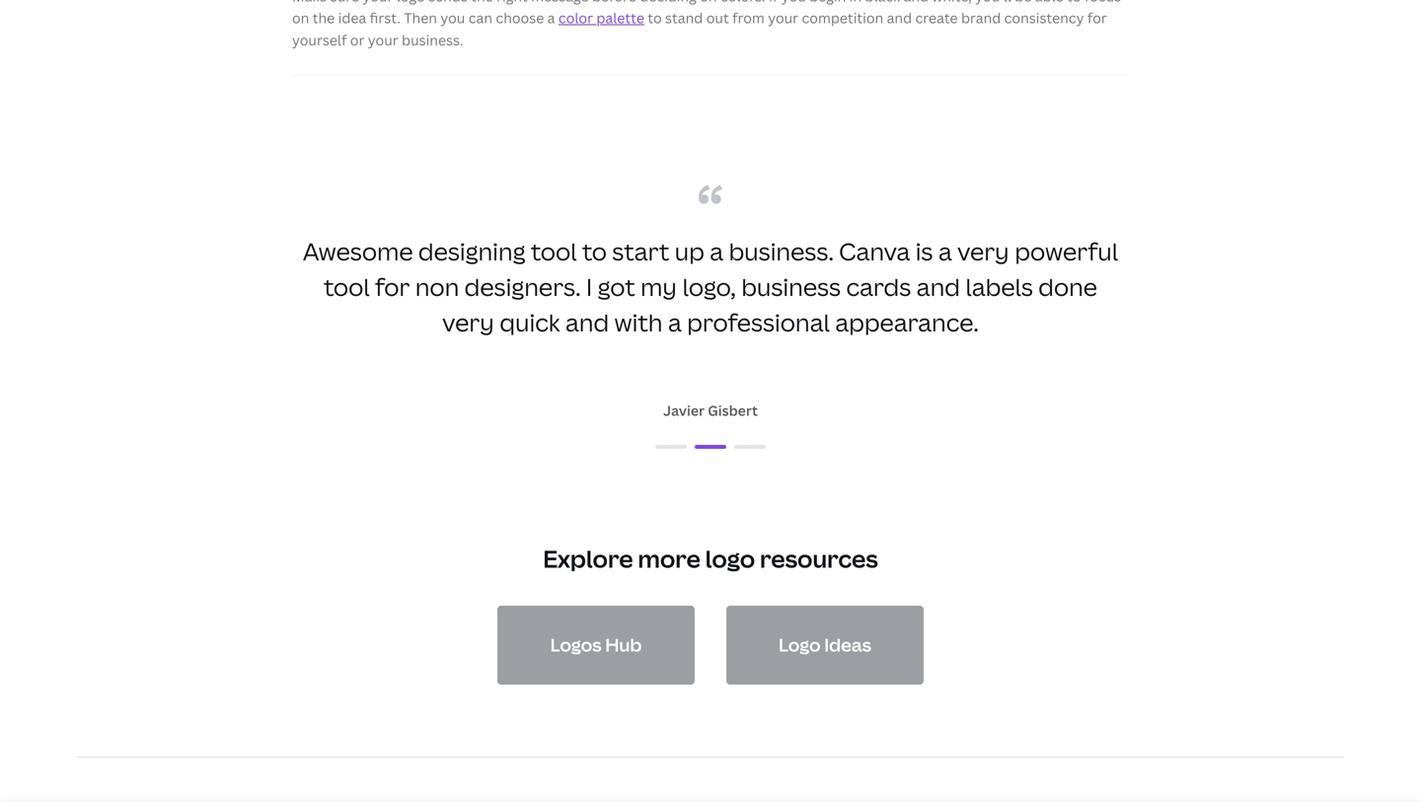 Task type: locate. For each thing, give the bounding box(es) containing it.
brand
[[961, 9, 1001, 27]]

0 horizontal spatial for
[[375, 271, 410, 303]]

out
[[707, 9, 729, 27]]

2 horizontal spatial to
[[1067, 0, 1081, 5]]

select a quotation tab list
[[296, 435, 1125, 459]]

logo
[[397, 0, 425, 5], [705, 543, 755, 575]]

your up first.
[[363, 0, 393, 5]]

1 horizontal spatial tool
[[531, 235, 577, 267]]

is
[[916, 235, 933, 267]]

for inside to stand out from your competition and create brand consistency for yourself or your business.
[[1088, 9, 1107, 27]]

0 vertical spatial on
[[700, 0, 717, 5]]

on
[[700, 0, 717, 5], [292, 9, 309, 27]]

0 vertical spatial your
[[363, 0, 393, 5]]

tool up designers.
[[531, 235, 577, 267]]

0 horizontal spatial you
[[441, 9, 465, 27]]

1 horizontal spatial very
[[958, 235, 1010, 267]]

business. up business
[[729, 235, 834, 267]]

consistency
[[1005, 9, 1084, 27]]

make
[[292, 0, 327, 5]]

0 horizontal spatial to
[[582, 235, 607, 267]]

in
[[850, 0, 862, 5]]

gisbert
[[708, 401, 758, 420]]

logo ideas link
[[727, 606, 924, 685]]

before
[[592, 0, 637, 5]]

your down if on the right of page
[[768, 9, 799, 27]]

to right able
[[1067, 0, 1081, 5]]

you
[[782, 0, 806, 5], [441, 9, 465, 27]]

the up "can"
[[471, 0, 493, 5]]

2 vertical spatial to
[[582, 235, 607, 267]]

1 horizontal spatial on
[[700, 0, 717, 5]]

canva
[[839, 235, 910, 267]]

tool
[[531, 235, 577, 267], [324, 271, 370, 303]]

business.
[[402, 31, 463, 49], [729, 235, 834, 267]]

logos hub link
[[498, 606, 695, 685]]

palette
[[597, 9, 644, 27]]

your down first.
[[368, 31, 398, 49]]

start
[[612, 235, 669, 267]]

business. down then on the left
[[402, 31, 463, 49]]

a down message
[[548, 9, 555, 27]]

stand
[[665, 9, 703, 27]]

1 horizontal spatial logo
[[705, 543, 755, 575]]

0 vertical spatial you
[[782, 0, 806, 5]]

logo up then on the left
[[397, 0, 425, 5]]

competition
[[802, 9, 884, 27]]

javier gisbert
[[663, 401, 758, 420]]

1 horizontal spatial business.
[[729, 235, 834, 267]]

the
[[471, 0, 493, 5], [313, 9, 335, 27]]

0 vertical spatial business.
[[402, 31, 463, 49]]

1 vertical spatial the
[[313, 9, 335, 27]]

and
[[904, 0, 929, 5], [887, 9, 912, 27], [917, 271, 960, 303], [565, 306, 609, 339]]

1 vertical spatial tool
[[324, 271, 370, 303]]

javier
[[663, 401, 705, 420]]

and down black
[[887, 9, 912, 27]]

very
[[958, 235, 1010, 267], [442, 306, 494, 339]]

1 vertical spatial business.
[[729, 235, 834, 267]]

1 horizontal spatial for
[[1088, 9, 1107, 27]]

1 horizontal spatial you
[[782, 0, 806, 5]]

done
[[1039, 271, 1098, 303]]

for left non
[[375, 271, 410, 303]]

you right if on the right of page
[[782, 0, 806, 5]]

color
[[559, 9, 593, 27]]

my
[[641, 271, 677, 303]]

1 vertical spatial to
[[648, 9, 662, 27]]

and up 'create'
[[904, 0, 929, 5]]

0 vertical spatial to
[[1067, 0, 1081, 5]]

logos
[[550, 633, 602, 657]]

0 horizontal spatial very
[[442, 306, 494, 339]]

0 vertical spatial very
[[958, 235, 1010, 267]]

for inside awesome designing tool to start up a business. canva is a very powerful tool for non designers. i got my logo, business cards and labels done very quick and with a professional appearance.
[[375, 271, 410, 303]]

0 vertical spatial logo
[[397, 0, 425, 5]]

tool down awesome
[[324, 271, 370, 303]]

0 vertical spatial tool
[[531, 235, 577, 267]]

0 horizontal spatial logo
[[397, 0, 425, 5]]

1 horizontal spatial the
[[471, 0, 493, 5]]

1 horizontal spatial to
[[648, 9, 662, 27]]

color palette
[[559, 9, 644, 27]]

idea
[[338, 9, 367, 27]]

choose
[[496, 9, 544, 27]]

0 vertical spatial for
[[1088, 9, 1107, 27]]

colors.
[[721, 0, 766, 5]]

very up labels
[[958, 235, 1010, 267]]

more
[[638, 543, 701, 575]]

1 vertical spatial on
[[292, 9, 309, 27]]

0 horizontal spatial tool
[[324, 271, 370, 303]]

then
[[404, 9, 437, 27]]

a
[[548, 9, 555, 27], [710, 235, 724, 267], [939, 235, 952, 267], [668, 306, 682, 339]]

logo right the more
[[705, 543, 755, 575]]

1 vertical spatial for
[[375, 271, 410, 303]]

and down is
[[917, 271, 960, 303]]

1 vertical spatial logo
[[705, 543, 755, 575]]

sends
[[428, 0, 468, 5]]

1 vertical spatial you
[[441, 9, 465, 27]]

the down make
[[313, 9, 335, 27]]

for down focus
[[1088, 9, 1107, 27]]

on up out
[[700, 0, 717, 5]]

your
[[363, 0, 393, 5], [768, 9, 799, 27], [368, 31, 398, 49]]

and inside to stand out from your competition and create brand consistency for yourself or your business.
[[887, 9, 912, 27]]

for
[[1088, 9, 1107, 27], [375, 271, 410, 303]]

very down non
[[442, 306, 494, 339]]

on down make
[[292, 9, 309, 27]]

to up i
[[582, 235, 607, 267]]

0 horizontal spatial business.
[[402, 31, 463, 49]]

cards
[[846, 271, 911, 303]]

professional
[[687, 306, 830, 339]]

able
[[1035, 0, 1064, 5]]

to down deciding
[[648, 9, 662, 27]]

to
[[1067, 0, 1081, 5], [648, 9, 662, 27], [582, 235, 607, 267]]

resources
[[760, 543, 878, 575]]

logo ideas
[[779, 633, 872, 657]]

you down sends
[[441, 9, 465, 27]]



Task type: vqa. For each thing, say whether or not it's contained in the screenshot.
Print Stickers 'dropdown button' at the top of the page
no



Task type: describe. For each thing, give the bounding box(es) containing it.
from
[[733, 9, 765, 27]]

and inside make sure your logo sends the right message before deciding on colors. if you begin in black and white, you'll be able to focus on the idea first. then you can choose a
[[904, 0, 929, 5]]

create
[[916, 9, 958, 27]]

be
[[1015, 0, 1032, 5]]

a right with at the left top
[[668, 306, 682, 339]]

a inside make sure your logo sends the right message before deciding on colors. if you begin in black and white, you'll be able to focus on the idea first. then you can choose a
[[548, 9, 555, 27]]

your inside make sure your logo sends the right message before deciding on colors. if you begin in black and white, you'll be able to focus on the idea first. then you can choose a
[[363, 0, 393, 5]]

explore
[[543, 543, 633, 575]]

to inside awesome designing tool to start up a business. canva is a very powerful tool for non designers. i got my logo, business cards and labels done very quick and with a professional appearance.
[[582, 235, 607, 267]]

business
[[742, 271, 841, 303]]

quick
[[500, 306, 560, 339]]

sure
[[330, 0, 359, 5]]

message
[[531, 0, 589, 5]]

0 vertical spatial the
[[471, 0, 493, 5]]

right
[[497, 0, 528, 5]]

2 vertical spatial your
[[368, 31, 398, 49]]

begin
[[810, 0, 846, 5]]

a right up
[[710, 235, 724, 267]]

ideas
[[824, 633, 872, 657]]

awesome designing tool to start up a business. canva is a very powerful tool for non designers. i got my logo, business cards and labels done very quick and with a professional appearance.
[[303, 235, 1119, 339]]

labels
[[966, 271, 1033, 303]]

you'll
[[976, 0, 1012, 5]]

explore more logo resources
[[543, 543, 878, 575]]

with
[[615, 306, 663, 339]]

black
[[865, 0, 900, 5]]

business. inside awesome designing tool to start up a business. canva is a very powerful tool for non designers. i got my logo, business cards and labels done very quick and with a professional appearance.
[[729, 235, 834, 267]]

0 horizontal spatial on
[[292, 9, 309, 27]]

powerful
[[1015, 235, 1119, 267]]

up
[[675, 235, 705, 267]]

hub
[[605, 633, 642, 657]]

to stand out from your competition and create brand consistency for yourself or your business.
[[292, 9, 1107, 49]]

color palette link
[[559, 9, 644, 27]]

and down i
[[565, 306, 609, 339]]

to inside to stand out from your competition and create brand consistency for yourself or your business.
[[648, 9, 662, 27]]

yourself
[[292, 31, 347, 49]]

quotation mark image
[[699, 185, 723, 204]]

awesome
[[303, 235, 413, 267]]

logos hub
[[550, 633, 642, 657]]

1 vertical spatial your
[[768, 9, 799, 27]]

deciding
[[640, 0, 697, 5]]

0 horizontal spatial the
[[313, 9, 335, 27]]

first.
[[370, 9, 401, 27]]

a right is
[[939, 235, 952, 267]]

logo
[[779, 633, 821, 657]]

business. inside to stand out from your competition and create brand consistency for yourself or your business.
[[402, 31, 463, 49]]

designers.
[[465, 271, 581, 303]]

make sure your logo sends the right message before deciding on colors. if you begin in black and white, you'll be able to focus on the idea first. then you can choose a
[[292, 0, 1122, 27]]

if
[[769, 0, 778, 5]]

white,
[[932, 0, 972, 5]]

or
[[350, 31, 365, 49]]

to inside make sure your logo sends the right message before deciding on colors. if you begin in black and white, you'll be able to focus on the idea first. then you can choose a
[[1067, 0, 1081, 5]]

1 vertical spatial very
[[442, 306, 494, 339]]

appearance.
[[835, 306, 979, 339]]

designing
[[418, 235, 526, 267]]

i
[[586, 271, 593, 303]]

logo,
[[683, 271, 736, 303]]

logo inside make sure your logo sends the right message before deciding on colors. if you begin in black and white, you'll be able to focus on the idea first. then you can choose a
[[397, 0, 425, 5]]

can
[[469, 9, 493, 27]]

focus
[[1085, 0, 1122, 5]]

non
[[415, 271, 459, 303]]

got
[[598, 271, 635, 303]]



